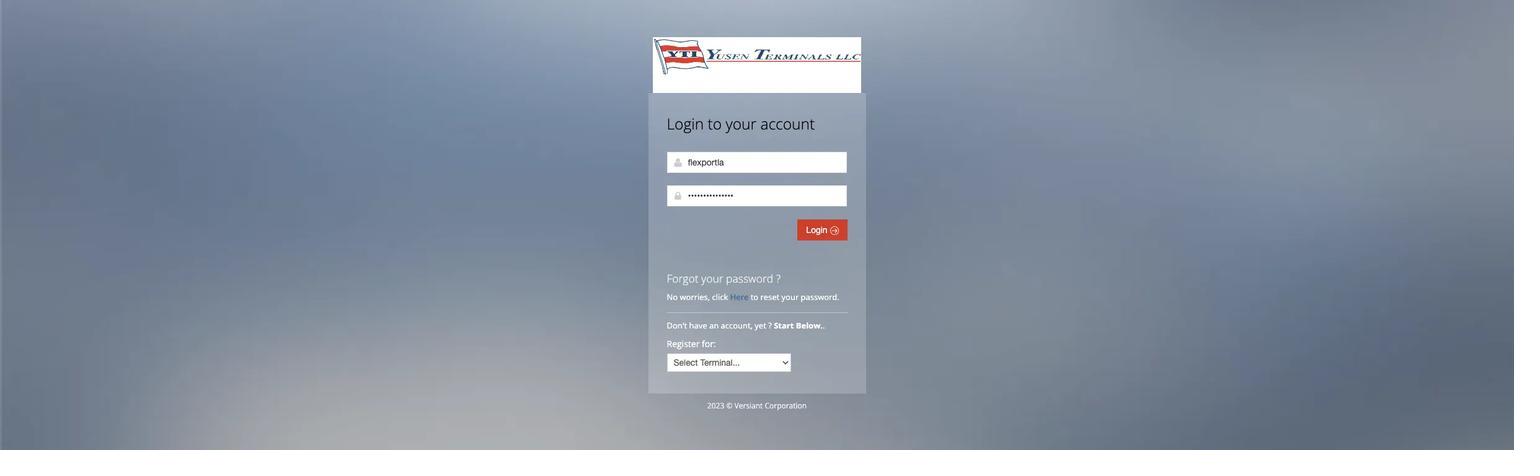 Task type: vqa. For each thing, say whether or not it's contained in the screenshot.
allows
no



Task type: locate. For each thing, give the bounding box(es) containing it.
your right reset
[[782, 292, 799, 303]]

password.
[[801, 292, 840, 303]]

below.
[[796, 320, 823, 331]]

don't have an account, yet ? start below. .
[[667, 320, 827, 331]]

2 vertical spatial your
[[782, 292, 799, 303]]

? up reset
[[776, 271, 781, 286]]

register
[[667, 338, 700, 350]]

1 vertical spatial your
[[702, 271, 724, 286]]

login for login
[[807, 225, 830, 235]]

1 horizontal spatial your
[[726, 114, 757, 134]]

here link
[[730, 292, 749, 303]]

1 vertical spatial to
[[751, 292, 759, 303]]

forgot
[[667, 271, 699, 286]]

2023
[[708, 401, 725, 411]]

1 horizontal spatial to
[[751, 292, 759, 303]]

account,
[[721, 320, 753, 331]]

reset
[[761, 292, 780, 303]]

for:
[[702, 338, 716, 350]]

.
[[823, 320, 825, 331]]

your
[[726, 114, 757, 134], [702, 271, 724, 286], [782, 292, 799, 303]]

your up "click"
[[702, 271, 724, 286]]

swapright image
[[830, 226, 839, 235]]

? inside forgot your password ? no worries, click here to reset your password.
[[776, 271, 781, 286]]

0 horizontal spatial your
[[702, 271, 724, 286]]

0 horizontal spatial login
[[667, 114, 704, 134]]

2 horizontal spatial your
[[782, 292, 799, 303]]

here
[[730, 292, 749, 303]]

login to your account
[[667, 114, 815, 134]]

to right here
[[751, 292, 759, 303]]

1 horizontal spatial ?
[[776, 271, 781, 286]]

0 vertical spatial your
[[726, 114, 757, 134]]

corporation
[[765, 401, 807, 411]]

your up the 'username' text field
[[726, 114, 757, 134]]

1 horizontal spatial login
[[807, 225, 830, 235]]

?
[[776, 271, 781, 286], [769, 320, 772, 331]]

no
[[667, 292, 678, 303]]

to
[[708, 114, 722, 134], [751, 292, 759, 303]]

login button
[[798, 220, 848, 241]]

have
[[689, 320, 707, 331]]

1 vertical spatial ?
[[769, 320, 772, 331]]

©
[[727, 401, 733, 411]]

? right "yet"
[[769, 320, 772, 331]]

register for:
[[667, 338, 716, 350]]

0 vertical spatial ?
[[776, 271, 781, 286]]

login inside button
[[807, 225, 830, 235]]

to up the 'username' text field
[[708, 114, 722, 134]]

0 vertical spatial to
[[708, 114, 722, 134]]

login
[[667, 114, 704, 134], [807, 225, 830, 235]]

0 vertical spatial login
[[667, 114, 704, 134]]

2023 © versiant corporation
[[708, 401, 807, 411]]

1 vertical spatial login
[[807, 225, 830, 235]]



Task type: describe. For each thing, give the bounding box(es) containing it.
worries,
[[680, 292, 710, 303]]

don't
[[667, 320, 687, 331]]

0 horizontal spatial to
[[708, 114, 722, 134]]

yet
[[755, 320, 766, 331]]

login for login to your account
[[667, 114, 704, 134]]

forgot your password ? no worries, click here to reset your password.
[[667, 271, 840, 303]]

password
[[726, 271, 774, 286]]

0 horizontal spatial ?
[[769, 320, 772, 331]]

an
[[710, 320, 719, 331]]

Username text field
[[667, 152, 847, 173]]

start
[[774, 320, 794, 331]]

Password password field
[[667, 185, 847, 207]]

click
[[712, 292, 728, 303]]

lock image
[[673, 191, 683, 201]]

account
[[761, 114, 815, 134]]

versiant
[[735, 401, 763, 411]]

user image
[[673, 158, 683, 167]]

to inside forgot your password ? no worries, click here to reset your password.
[[751, 292, 759, 303]]



